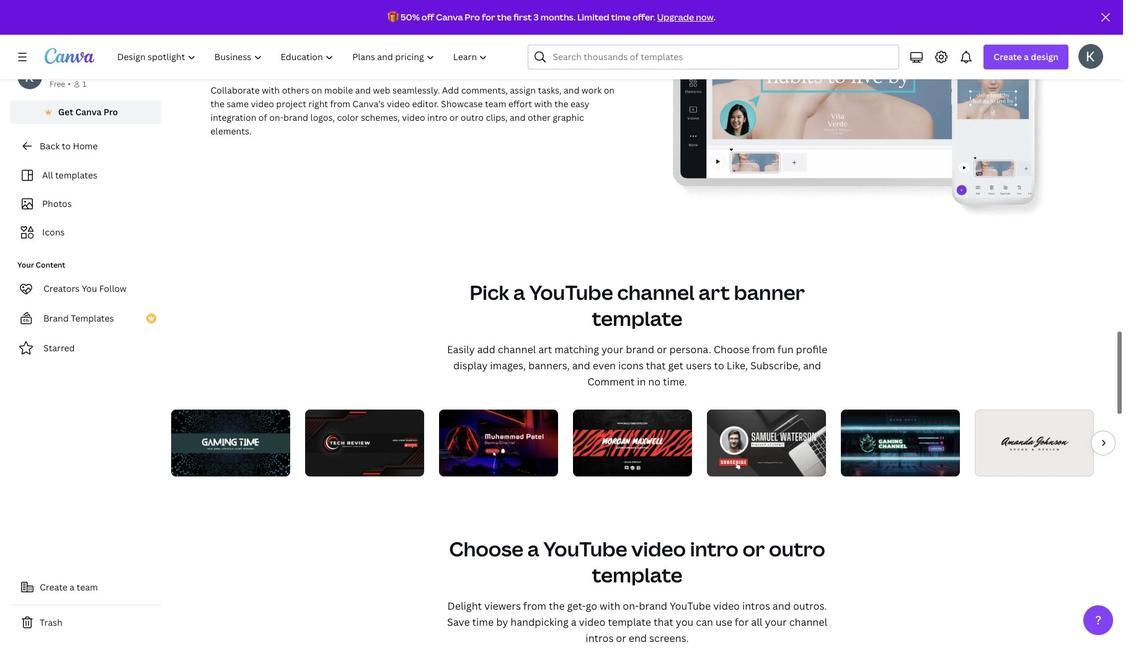 Task type: locate. For each thing, give the bounding box(es) containing it.
or
[[450, 112, 459, 123], [657, 343, 667, 357], [743, 536, 765, 562], [616, 632, 626, 645]]

a inside choose a youtube video intro or outro template
[[528, 536, 539, 562]]

intros up all
[[742, 600, 770, 613]]

1 horizontal spatial to
[[714, 359, 724, 373]]

for up across
[[482, 11, 495, 23]]

0 vertical spatial intros
[[742, 600, 770, 613]]

2 vertical spatial channel
[[789, 616, 827, 629]]

0 vertical spatial from
[[330, 98, 350, 110]]

0 vertical spatial team
[[485, 98, 506, 110]]

blue and red futuristic game youtube channel art image
[[439, 410, 558, 477]]

1 vertical spatial canva
[[75, 106, 101, 118]]

profile
[[796, 343, 827, 357]]

1 horizontal spatial on-
[[623, 600, 639, 613]]

0 vertical spatial art
[[699, 279, 730, 306]]

2 vertical spatial with
[[600, 600, 620, 613]]

canva right get on the left top
[[75, 106, 101, 118]]

easily add channel art matching your brand or persona. choose from fun profile display images, banners, and even icons that get users to like, subscribe, and comment in no time.
[[447, 343, 827, 389]]

0 horizontal spatial outro
[[461, 112, 484, 123]]

1 vertical spatial pro
[[104, 106, 118, 118]]

trash link
[[10, 611, 161, 636]]

and left outros.
[[773, 600, 791, 613]]

for left all
[[735, 616, 749, 629]]

0 vertical spatial outro
[[461, 112, 484, 123]]

a inside pick a youtube channel art banner template
[[513, 279, 525, 306]]

2 vertical spatial from
[[523, 600, 546, 613]]

choose up the like,
[[714, 343, 750, 357]]

channel inside pick a youtube channel art banner template
[[617, 279, 695, 306]]

template up end
[[608, 616, 651, 629]]

and
[[355, 84, 371, 96], [564, 84, 580, 96], [510, 112, 526, 123], [572, 359, 590, 373], [803, 359, 821, 373], [773, 600, 791, 613]]

users
[[686, 359, 712, 373]]

template up easily add channel art matching your brand or persona. choose from fun profile display images, banners, and even icons that get users to like, subscribe, and comment in no time.
[[592, 305, 683, 332]]

channel inside easily add channel art matching your brand or persona. choose from fun profile display images, banners, and even icons that get users to like, subscribe, and comment in no time.
[[498, 343, 536, 357]]

1 horizontal spatial on
[[604, 84, 615, 96]]

trash
[[40, 617, 62, 629]]

comment
[[587, 375, 635, 389]]

0 horizontal spatial from
[[330, 98, 350, 110]]

1 vertical spatial create
[[40, 582, 68, 594]]

0 horizontal spatial time
[[472, 616, 494, 629]]

outro up outros.
[[769, 536, 825, 562]]

get-
[[567, 600, 586, 613]]

brand up icons
[[626, 343, 654, 357]]

0 horizontal spatial on-
[[269, 112, 283, 123]]

0 vertical spatial to
[[62, 140, 71, 152]]

1 horizontal spatial with
[[534, 98, 552, 110]]

1 horizontal spatial your
[[765, 616, 787, 629]]

1 horizontal spatial team
[[485, 98, 506, 110]]

and inside delight viewers from the get-go with on-brand youtube video intros and outros. save time by handpicking a video template that you can use for all your channel intros or end screens.
[[773, 600, 791, 613]]

with right go
[[600, 600, 620, 613]]

pro up across
[[465, 11, 480, 23]]

back to home link
[[10, 134, 161, 159]]

with inside delight viewers from the get-go with on-brand youtube video intros and outros. save time by handpicking a video template that you can use for all your channel intros or end screens.
[[600, 600, 620, 613]]

0 vertical spatial brand
[[283, 112, 308, 123]]

handpicking
[[511, 616, 569, 629]]

from up handpicking
[[523, 600, 546, 613]]

1 vertical spatial that
[[654, 616, 673, 629]]

2 horizontal spatial with
[[600, 600, 620, 613]]

upgrade
[[657, 11, 694, 23]]

0 horizontal spatial intros
[[586, 632, 614, 645]]

1 on from the left
[[311, 84, 322, 96]]

intros
[[742, 600, 770, 613], [586, 632, 614, 645]]

template up delight viewers from the get-go with on-brand youtube video intros and outros. save time by handpicking a video template that you can use for all your channel intros or end screens.
[[592, 562, 683, 588]]

1 horizontal spatial outro
[[769, 536, 825, 562]]

0 horizontal spatial art
[[538, 343, 552, 357]]

time inside delight viewers from the get-go with on-brand youtube video intros and outros. save time by handpicking a video template that you can use for all your channel intros or end screens.
[[472, 616, 494, 629]]

0 horizontal spatial on
[[311, 84, 322, 96]]

art up banners,
[[538, 343, 552, 357]]

all
[[42, 169, 53, 181]]

icons
[[618, 359, 644, 373]]

2 vertical spatial brand
[[639, 600, 667, 613]]

you
[[82, 283, 97, 295]]

0 vertical spatial for
[[482, 11, 495, 23]]

1 vertical spatial on-
[[623, 600, 639, 613]]

0 horizontal spatial pro
[[104, 106, 118, 118]]

art
[[699, 279, 730, 306], [538, 343, 552, 357]]

time left offer.
[[611, 11, 631, 23]]

youtube for channel
[[529, 279, 613, 306]]

0 horizontal spatial with
[[262, 84, 280, 96]]

0 vertical spatial create
[[994, 51, 1022, 63]]

2 vertical spatial template
[[608, 616, 651, 629]]

None search field
[[528, 45, 900, 69]]

0 horizontal spatial channel
[[498, 343, 536, 357]]

follow
[[99, 283, 127, 295]]

0 vertical spatial on-
[[269, 112, 283, 123]]

the left first
[[497, 11, 512, 23]]

and up canva's
[[355, 84, 371, 96]]

a for create a design
[[1024, 51, 1029, 63]]

2 vertical spatial youtube
[[670, 600, 711, 613]]

from up 'subscribe,'
[[752, 343, 775, 357]]

or inside delight viewers from the get-go with on-brand youtube video intros and outros. save time by handpicking a video template that you can use for all your channel intros or end screens.
[[616, 632, 626, 645]]

comments,
[[461, 84, 508, 96]]

1 horizontal spatial from
[[523, 600, 546, 613]]

1 vertical spatial team
[[77, 582, 98, 594]]

youtube for video
[[543, 536, 627, 562]]

0 vertical spatial choose
[[714, 343, 750, 357]]

delight viewers from the get-go with on-brand youtube video intros and outros. save time by handpicking a video template that you can use for all your channel intros or end screens.
[[447, 600, 827, 645]]

a inside dropdown button
[[1024, 51, 1029, 63]]

1 vertical spatial art
[[538, 343, 552, 357]]

pick a youtube channel art banner template
[[470, 279, 805, 332]]

the inside delight viewers from the get-go with on-brand youtube video intros and outros. save time by handpicking a video template that you can use for all your channel intros or end screens.
[[549, 600, 565, 613]]

that up 'no'
[[646, 359, 666, 373]]

create inside button
[[40, 582, 68, 594]]

1 vertical spatial brand
[[626, 343, 654, 357]]

on- up end
[[623, 600, 639, 613]]

back
[[40, 140, 60, 152]]

brand down project
[[283, 112, 308, 123]]

canva inside button
[[75, 106, 101, 118]]

0 horizontal spatial your
[[602, 343, 623, 357]]

create a team
[[40, 582, 98, 594]]

to right back
[[62, 140, 71, 152]]

brand inside seamless collaboration across different devices collaborate with others on mobile and web seamlessly. add comments, assign tasks, and work on the same video project right from canva's video editor. showcase team effort with the easy integration of on-brand logos, color schemes, video intro or outro clips, and other graphic elements.
[[283, 112, 308, 123]]

0 vertical spatial pro
[[465, 11, 480, 23]]

0 horizontal spatial team
[[77, 582, 98, 594]]

2 on from the left
[[604, 84, 615, 96]]

create a design button
[[984, 45, 1069, 69]]

1 vertical spatial intro
[[690, 536, 739, 562]]

0 vertical spatial your
[[602, 343, 623, 357]]

different
[[515, 26, 603, 53]]

youtube
[[529, 279, 613, 306], [543, 536, 627, 562], [670, 600, 711, 613]]

0 vertical spatial canva
[[436, 11, 463, 23]]

1 vertical spatial for
[[735, 616, 749, 629]]

team up 'trash' link
[[77, 582, 98, 594]]

0 horizontal spatial to
[[62, 140, 71, 152]]

your right all
[[765, 616, 787, 629]]

persona.
[[669, 343, 711, 357]]

on- right 'of'
[[269, 112, 283, 123]]

create inside dropdown button
[[994, 51, 1022, 63]]

your
[[17, 260, 34, 270]]

mobile
[[324, 84, 353, 96]]

create a design
[[994, 51, 1059, 63]]

intros down go
[[586, 632, 614, 645]]

get canva pro
[[58, 106, 118, 118]]

to left the like,
[[714, 359, 724, 373]]

free •
[[50, 79, 71, 89]]

can
[[696, 616, 713, 629]]

for
[[482, 11, 495, 23], [735, 616, 749, 629]]

outro inside choose a youtube video intro or outro template
[[769, 536, 825, 562]]

1 horizontal spatial create
[[994, 51, 1022, 63]]

youtube up go
[[543, 536, 627, 562]]

template inside pick a youtube channel art banner template
[[592, 305, 683, 332]]

1 vertical spatial time
[[472, 616, 494, 629]]

banners,
[[528, 359, 570, 373]]

your up even
[[602, 343, 623, 357]]

0 vertical spatial channel
[[617, 279, 695, 306]]

choose
[[714, 343, 750, 357], [449, 536, 524, 562]]

1 vertical spatial channel
[[498, 343, 536, 357]]

0 horizontal spatial create
[[40, 582, 68, 594]]

get canva pro button
[[10, 100, 161, 124]]

from inside delight viewers from the get-go with on-brand youtube video intros and outros. save time by handpicking a video template that you can use for all your channel intros or end screens.
[[523, 600, 546, 613]]

go
[[586, 600, 597, 613]]

youtube inside choose a youtube video intro or outro template
[[543, 536, 627, 562]]

outro
[[461, 112, 484, 123], [769, 536, 825, 562]]

a inside button
[[70, 582, 74, 594]]

time left the by
[[472, 616, 494, 629]]

1 horizontal spatial pro
[[465, 11, 480, 23]]

your
[[602, 343, 623, 357], [765, 616, 787, 629]]

seamlessly.
[[393, 84, 440, 96]]

modern gaming cover youtube channel art image
[[171, 410, 290, 477]]

free
[[50, 79, 65, 89]]

1 vertical spatial template
[[592, 562, 683, 588]]

youtube up matching
[[529, 279, 613, 306]]

collaboration
[[308, 26, 441, 53]]

with up other
[[534, 98, 552, 110]]

across
[[445, 26, 511, 53]]

back to home
[[40, 140, 98, 152]]

the left get-
[[549, 600, 565, 613]]

0 horizontal spatial intro
[[427, 112, 447, 123]]

create left design
[[994, 51, 1022, 63]]

to
[[62, 140, 71, 152], [714, 359, 724, 373]]

create
[[994, 51, 1022, 63], [40, 582, 68, 594]]

subscribe,
[[750, 359, 801, 373]]

a for choose a youtube video intro or outro template
[[528, 536, 539, 562]]

1 horizontal spatial for
[[735, 616, 749, 629]]

canva's
[[353, 98, 385, 110]]

1 horizontal spatial channel
[[617, 279, 695, 306]]

tasks,
[[538, 84, 562, 96]]

create up trash
[[40, 582, 68, 594]]

0 horizontal spatial choose
[[449, 536, 524, 562]]

upgrade now button
[[657, 11, 714, 23]]

canva right off
[[436, 11, 463, 23]]

1 horizontal spatial intro
[[690, 536, 739, 562]]

1 horizontal spatial choose
[[714, 343, 750, 357]]

on up right
[[311, 84, 322, 96]]

on- inside delight viewers from the get-go with on-brand youtube video intros and outros. save time by handpicking a video template that you can use for all your channel intros or end screens.
[[623, 600, 639, 613]]

1 vertical spatial outro
[[769, 536, 825, 562]]

starred
[[43, 342, 75, 354]]

of
[[259, 112, 267, 123]]

with up project
[[262, 84, 280, 96]]

on right work
[[604, 84, 615, 96]]

0 vertical spatial with
[[262, 84, 280, 96]]

0 vertical spatial template
[[592, 305, 683, 332]]

1 vertical spatial to
[[714, 359, 724, 373]]

1 horizontal spatial time
[[611, 11, 631, 23]]

0 vertical spatial that
[[646, 359, 666, 373]]

1 vertical spatial from
[[752, 343, 775, 357]]

home
[[73, 140, 98, 152]]

other
[[528, 112, 551, 123]]

team up clips,
[[485, 98, 506, 110]]

outro down 'showcase'
[[461, 112, 484, 123]]

months.
[[541, 11, 576, 23]]

1 vertical spatial with
[[534, 98, 552, 110]]

2 horizontal spatial from
[[752, 343, 775, 357]]

the left same
[[211, 98, 224, 110]]

a
[[1024, 51, 1029, 63], [513, 279, 525, 306], [528, 536, 539, 562], [70, 582, 74, 594], [571, 616, 577, 629]]

0 vertical spatial intro
[[427, 112, 447, 123]]

1 vertical spatial youtube
[[543, 536, 627, 562]]

choose up 'viewers'
[[449, 536, 524, 562]]

youtube up you on the bottom right
[[670, 600, 711, 613]]

banner
[[734, 279, 805, 306]]

brand up end
[[639, 600, 667, 613]]

top level navigation element
[[109, 45, 498, 69]]

with for devices
[[262, 84, 280, 96]]

on
[[311, 84, 322, 96], [604, 84, 615, 96]]

1 vertical spatial your
[[765, 616, 787, 629]]

from down mobile
[[330, 98, 350, 110]]

youtube inside pick a youtube channel art banner template
[[529, 279, 613, 306]]

2 horizontal spatial channel
[[789, 616, 827, 629]]

a inside delight viewers from the get-go with on-brand youtube video intros and outros. save time by handpicking a video template that you can use for all your channel intros or end screens.
[[571, 616, 577, 629]]

art left banner
[[699, 279, 730, 306]]

that up screens.
[[654, 616, 673, 629]]

green bliue modern gaming channel youtube banner image
[[841, 410, 960, 477]]

1 horizontal spatial art
[[699, 279, 730, 306]]

images,
[[490, 359, 526, 373]]

template inside delight viewers from the get-go with on-brand youtube video intros and outros. save time by handpicking a video template that you can use for all your channel intros or end screens.
[[608, 616, 651, 629]]

pro up the 'back to home' link
[[104, 106, 118, 118]]

showcase
[[441, 98, 483, 110]]

delight
[[448, 600, 482, 613]]

outro inside seamless collaboration across different devices collaborate with others on mobile and web seamlessly. add comments, assign tasks, and work on the same video project right from canva's video editor. showcase team effort with the easy integration of on-brand logos, color schemes, video intro or outro clips, and other graphic elements.
[[461, 112, 484, 123]]

and up easy
[[564, 84, 580, 96]]

1 vertical spatial choose
[[449, 536, 524, 562]]

0 vertical spatial youtube
[[529, 279, 613, 306]]

0 horizontal spatial canva
[[75, 106, 101, 118]]

photos
[[42, 198, 72, 210]]

create for create a design
[[994, 51, 1022, 63]]

templates
[[71, 313, 114, 324]]



Task type: describe. For each thing, give the bounding box(es) containing it.
editor.
[[412, 98, 439, 110]]

add
[[442, 84, 459, 96]]

use
[[716, 616, 732, 629]]

choose inside easily add channel art matching your brand or persona. choose from fun profile display images, banners, and even icons that get users to like, subscribe, and comment in no time.
[[714, 343, 750, 357]]

from inside seamless collaboration across different devices collaborate with others on mobile and web seamlessly. add comments, assign tasks, and work on the same video project right from canva's video editor. showcase team effort with the easy integration of on-brand logos, color schemes, video intro or outro clips, and other graphic elements.
[[330, 98, 350, 110]]

for inside delight viewers from the get-go with on-brand youtube video intros and outros. save time by handpicking a video template that you can use for all your channel intros or end screens.
[[735, 616, 749, 629]]

seamless
[[211, 26, 303, 53]]

graphic
[[553, 112, 584, 123]]

that inside delight viewers from the get-go with on-brand youtube video intros and outros. save time by handpicking a video template that you can use for all your channel intros or end screens.
[[654, 616, 673, 629]]

a for pick a youtube channel art banner template
[[513, 279, 525, 306]]

0 horizontal spatial for
[[482, 11, 495, 23]]

3
[[534, 11, 539, 23]]

brand inside easily add channel art matching your brand or persona. choose from fun profile display images, banners, and even icons that get users to like, subscribe, and comment in no time.
[[626, 343, 654, 357]]

limited
[[577, 11, 609, 23]]

effort
[[508, 98, 532, 110]]

intro inside choose a youtube video intro or outro template
[[690, 536, 739, 562]]

icons link
[[17, 221, 154, 244]]

all templates
[[42, 169, 97, 181]]

to inside easily add channel art matching your brand or persona. choose from fun profile display images, banners, and even icons that get users to like, subscribe, and comment in no time.
[[714, 359, 724, 373]]

right
[[308, 98, 328, 110]]

matching
[[555, 343, 599, 357]]

viewers
[[484, 600, 521, 613]]

first
[[514, 11, 532, 23]]

youtube inside delight viewers from the get-go with on-brand youtube video intros and outros. save time by handpicking a video template that you can use for all your channel intros or end screens.
[[670, 600, 711, 613]]

collaborate
[[211, 84, 260, 96]]

schemes,
[[361, 112, 400, 123]]

starred link
[[10, 336, 161, 361]]

black and red frame morgan maxwell upload everyday youtube channel art image
[[573, 410, 692, 477]]

kendall parks image
[[1079, 44, 1103, 69]]

1 horizontal spatial canva
[[436, 11, 463, 23]]

50%
[[401, 11, 420, 23]]

and down the profile
[[803, 359, 821, 373]]

work
[[582, 84, 602, 96]]

•
[[68, 79, 71, 89]]

black modern vlogger youtube banner image
[[707, 410, 826, 477]]

choose inside choose a youtube video intro or outro template
[[449, 536, 524, 562]]

end
[[629, 632, 647, 645]]

your content
[[17, 260, 65, 270]]

clips,
[[486, 112, 508, 123]]

now
[[696, 11, 714, 23]]

art inside pick a youtube channel art banner template
[[699, 279, 730, 306]]

by
[[496, 616, 508, 629]]

screens.
[[649, 632, 689, 645]]

channel inside delight viewers from the get-go with on-brand youtube video intros and outros. save time by handpicking a video template that you can use for all your channel intros or end screens.
[[789, 616, 827, 629]]

create for create a team
[[40, 582, 68, 594]]

like,
[[727, 359, 748, 373]]

or inside choose a youtube video intro or outro template
[[743, 536, 765, 562]]

🎁 50% off canva pro for the first 3 months. limited time offer. upgrade now .
[[388, 11, 716, 23]]

pick
[[470, 279, 509, 306]]

time.
[[663, 375, 687, 389]]

display
[[453, 359, 488, 373]]

black and ivory modern name youtube channel art image
[[975, 410, 1094, 477]]

photos link
[[17, 192, 154, 216]]

with for get-
[[600, 600, 620, 613]]

1 horizontal spatial intros
[[742, 600, 770, 613]]

art inside easily add channel art matching your brand or persona. choose from fun profile display images, banners, and even icons that get users to like, subscribe, and comment in no time.
[[538, 343, 552, 357]]

in
[[637, 375, 646, 389]]

and down matching
[[572, 359, 590, 373]]

1
[[82, 79, 86, 89]]

seamless collaboration across different devices collaborate with others on mobile and web seamlessly. add comments, assign tasks, and work on the same video project right from canva's video editor. showcase team effort with the easy integration of on-brand logos, color schemes, video intro or outro clips, and other graphic elements.
[[211, 26, 615, 137]]

save
[[447, 616, 470, 629]]

video inside choose a youtube video intro or outro template
[[631, 536, 686, 562]]

logos,
[[310, 112, 335, 123]]

black and red futuristic tech review youtube banner image
[[305, 410, 424, 477]]

seamless collaboration across different devices image
[[657, 0, 1064, 220]]

brand templates
[[43, 313, 114, 324]]

team inside button
[[77, 582, 98, 594]]

get
[[58, 106, 73, 118]]

project
[[276, 98, 306, 110]]

and down the effort
[[510, 112, 526, 123]]

color
[[337, 112, 359, 123]]

team inside seamless collaboration across different devices collaborate with others on mobile and web seamlessly. add comments, assign tasks, and work on the same video project right from canva's video editor. showcase team effort with the easy integration of on-brand logos, color schemes, video intro or outro clips, and other graphic elements.
[[485, 98, 506, 110]]

icons
[[42, 226, 65, 238]]

.
[[714, 11, 716, 23]]

on- inside seamless collaboration across different devices collaborate with others on mobile and web seamlessly. add comments, assign tasks, and work on the same video project right from canva's video editor. showcase team effort with the easy integration of on-brand logos, color schemes, video intro or outro clips, and other graphic elements.
[[269, 112, 283, 123]]

outros.
[[793, 600, 827, 613]]

or inside easily add channel art matching your brand or persona. choose from fun profile display images, banners, and even icons that get users to like, subscribe, and comment in no time.
[[657, 343, 667, 357]]

your inside easily add channel art matching your brand or persona. choose from fun profile display images, banners, and even icons that get users to like, subscribe, and comment in no time.
[[602, 343, 623, 357]]

all templates link
[[17, 164, 154, 187]]

0 vertical spatial time
[[611, 11, 631, 23]]

get
[[668, 359, 683, 373]]

same
[[227, 98, 249, 110]]

design
[[1031, 51, 1059, 63]]

you
[[676, 616, 694, 629]]

Search search field
[[553, 45, 891, 69]]

integration
[[211, 112, 256, 123]]

🎁
[[388, 11, 399, 23]]

1 vertical spatial intros
[[586, 632, 614, 645]]

others
[[282, 84, 309, 96]]

creators you follow
[[43, 283, 127, 295]]

devices
[[211, 52, 286, 79]]

easy
[[571, 98, 590, 110]]

elements.
[[211, 125, 251, 137]]

off
[[422, 11, 434, 23]]

brand inside delight viewers from the get-go with on-brand youtube video intros and outros. save time by handpicking a video template that you can use for all your channel intros or end screens.
[[639, 600, 667, 613]]

template inside choose a youtube video intro or outro template
[[592, 562, 683, 588]]

offer.
[[633, 11, 655, 23]]

creators you follow link
[[10, 277, 161, 301]]

the up graphic
[[554, 98, 568, 110]]

that inside easily add channel art matching your brand or persona. choose from fun profile display images, banners, and even icons that get users to like, subscribe, and comment in no time.
[[646, 359, 666, 373]]

from inside easily add channel art matching your brand or persona. choose from fun profile display images, banners, and even icons that get users to like, subscribe, and comment in no time.
[[752, 343, 775, 357]]

all
[[751, 616, 763, 629]]

intro inside seamless collaboration across different devices collaborate with others on mobile and web seamlessly. add comments, assign tasks, and work on the same video project right from canva's video editor. showcase team effort with the easy integration of on-brand logos, color schemes, video intro or outro clips, and other graphic elements.
[[427, 112, 447, 123]]

your inside delight viewers from the get-go with on-brand youtube video intros and outros. save time by handpicking a video template that you can use for all your channel intros or end screens.
[[765, 616, 787, 629]]

brand templates link
[[10, 306, 161, 331]]

pro inside button
[[104, 106, 118, 118]]

content
[[36, 260, 65, 270]]

a for create a team
[[70, 582, 74, 594]]

or inside seamless collaboration across different devices collaborate with others on mobile and web seamlessly. add comments, assign tasks, and work on the same video project right from canva's video editor. showcase team effort with the easy integration of on-brand logos, color schemes, video intro or outro clips, and other graphic elements.
[[450, 112, 459, 123]]

web
[[373, 84, 390, 96]]

add
[[477, 343, 495, 357]]

choose a youtube video intro or outro template
[[449, 536, 825, 588]]

brand
[[43, 313, 69, 324]]

creators
[[43, 283, 80, 295]]



Task type: vqa. For each thing, say whether or not it's contained in the screenshot.
middle 'with'
yes



